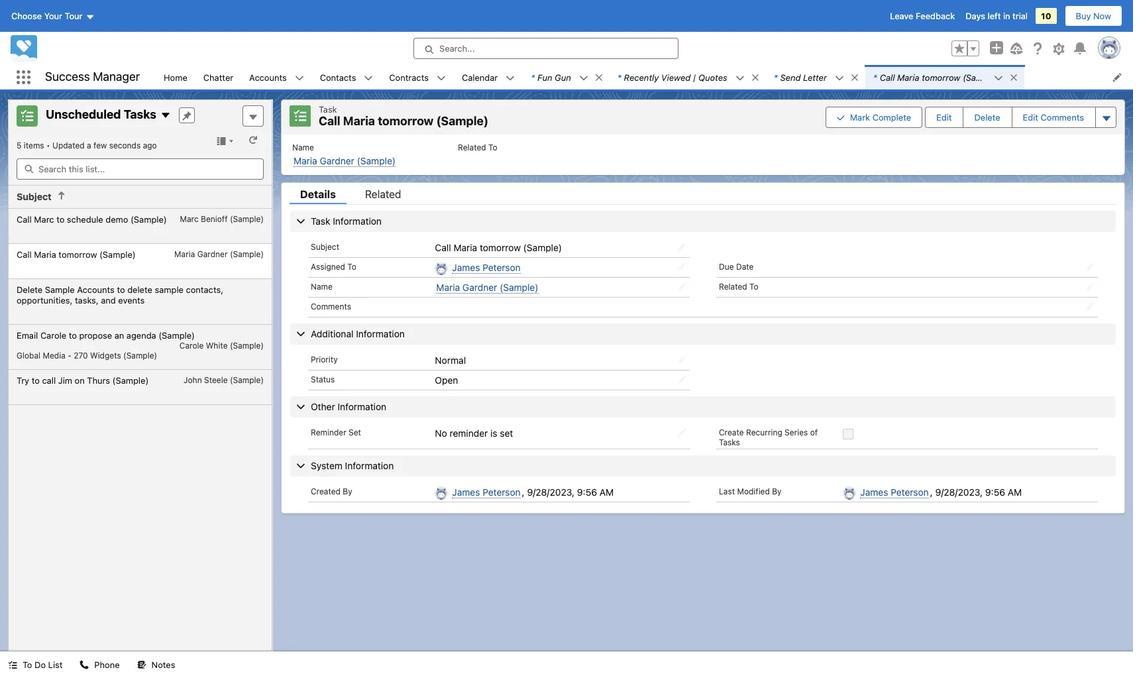 Task type: vqa. For each thing, say whether or not it's contained in the screenshot.
fourth text default icon from left
no



Task type: locate. For each thing, give the bounding box(es) containing it.
3 list item from the left
[[766, 65, 866, 89]]

text default image inside unscheduled tasks|tasks|list view element
[[160, 110, 171, 121]]

tomorrow
[[922, 72, 961, 83], [378, 114, 434, 128], [480, 242, 521, 253], [59, 249, 97, 260]]

1 horizontal spatial carole
[[180, 340, 204, 350]]

name for name maria gardner (sample)
[[292, 142, 314, 152]]

carole left white
[[180, 340, 204, 350]]

information right additional
[[356, 328, 405, 339]]

text default image
[[751, 73, 760, 82], [850, 73, 860, 82], [437, 73, 446, 83], [579, 73, 588, 83], [736, 73, 745, 83], [160, 110, 171, 121], [8, 660, 17, 670], [137, 660, 146, 670]]

1 vertical spatial related
[[365, 188, 401, 200]]

0 vertical spatial maria gardner (sample)
[[174, 249, 264, 259]]

to right and
[[117, 284, 125, 295]]

text default image
[[594, 73, 604, 82], [1009, 73, 1019, 82], [295, 73, 304, 83], [364, 73, 373, 83], [506, 73, 515, 83], [835, 73, 844, 83], [994, 73, 1003, 83], [57, 191, 66, 200], [80, 660, 89, 670]]

0 horizontal spatial call maria tomorrow (sample)
[[17, 249, 136, 260]]

to right the try
[[32, 375, 40, 385]]

maria inside 'task call maria tomorrow (sample)'
[[343, 114, 375, 128]]

maria inside list item
[[898, 72, 920, 83]]

home
[[164, 72, 187, 83]]

media
[[43, 350, 65, 360]]

accounts inside the delete sample accounts to delete sample contacts, opportunities, tasks, and events
[[77, 284, 115, 295]]

0 horizontal spatial ,
[[522, 486, 525, 498]]

tasks,
[[75, 295, 99, 305]]

0 vertical spatial delete
[[975, 112, 1001, 122]]

buy now
[[1076, 11, 1112, 21]]

subject down the items
[[17, 191, 52, 202]]

edit right delete button on the right top of page
[[1023, 112, 1039, 122]]

name for name
[[311, 282, 333, 292]]

information for system information
[[345, 460, 394, 471]]

to up -
[[69, 330, 77, 340]]

few
[[94, 141, 107, 150]]

james peterson link for assigned to
[[452, 261, 521, 273]]

task down contacts link
[[319, 104, 337, 115]]

1 horizontal spatial by
[[772, 486, 782, 496]]

1 list item from the left
[[523, 65, 610, 89]]

to inside the delete sample accounts to delete sample contacts, opportunities, tasks, and events
[[117, 284, 125, 295]]

0 horizontal spatial comments
[[311, 301, 351, 311]]

maria gardner (sample) inside the select an item from this list to open it. list box
[[174, 249, 264, 259]]

2 * from the left
[[618, 72, 622, 83]]

maria
[[898, 72, 920, 83], [343, 114, 375, 128], [294, 155, 317, 166], [454, 242, 477, 253], [34, 249, 56, 260], [174, 249, 195, 259], [436, 282, 460, 293]]

0 horizontal spatial accounts
[[77, 284, 115, 295]]

1 vertical spatial maria gardner (sample) link
[[436, 282, 539, 294]]

delete button
[[964, 107, 1011, 127]]

0 horizontal spatial gardner
[[197, 249, 228, 259]]

edit inside edit button
[[937, 112, 952, 122]]

2 , 9/28/2023, 9:56 am from the left
[[930, 486, 1022, 498]]

0 horizontal spatial 9:56
[[577, 486, 597, 498]]

1 vertical spatial group
[[826, 105, 1117, 129]]

2 9:56 from the left
[[986, 486, 1006, 498]]

is
[[491, 427, 497, 439]]

tasks up the system information dropdown button
[[719, 437, 740, 447]]

delete right edit button
[[975, 112, 1001, 122]]

peterson for last modified by
[[891, 486, 929, 498]]

0 vertical spatial gardner
[[320, 155, 355, 166]]

information up set
[[338, 401, 387, 412]]

0 vertical spatial name
[[292, 142, 314, 152]]

0 vertical spatial comments
[[1041, 112, 1084, 122]]

0 horizontal spatial related
[[365, 188, 401, 200]]

accounts link
[[241, 65, 295, 89]]

* up mark complete button
[[874, 72, 877, 83]]

9/28/2023,
[[527, 486, 575, 498], [936, 486, 983, 498]]

1 9/28/2023, from the left
[[527, 486, 575, 498]]

0 horizontal spatial maria gardner (sample) link
[[294, 155, 396, 167]]

,
[[522, 486, 525, 498], [930, 486, 933, 498]]

1 vertical spatial tasks
[[719, 437, 740, 447]]

0 vertical spatial subject
[[17, 191, 52, 202]]

group
[[952, 40, 980, 56], [826, 105, 1117, 129]]

0 horizontal spatial delete
[[17, 284, 43, 295]]

try
[[17, 375, 29, 385]]

name down assigned
[[311, 282, 333, 292]]

marc left schedule
[[34, 214, 54, 224]]

1 vertical spatial task
[[311, 215, 330, 226]]

0 vertical spatial tasks
[[124, 108, 156, 121]]

edit down * call maria tomorrow (sample)
[[937, 112, 952, 122]]

delete inside the delete sample accounts to delete sample contacts, opportunities, tasks, and events
[[17, 284, 43, 295]]

task
[[319, 104, 337, 115], [311, 215, 330, 226]]

name up details
[[292, 142, 314, 152]]

1 am from the left
[[600, 486, 614, 498]]

text default image left notes
[[137, 660, 146, 670]]

1 , from the left
[[522, 486, 525, 498]]

text default image left send
[[751, 73, 760, 82]]

set
[[349, 427, 361, 437]]

1 horizontal spatial marc
[[180, 214, 199, 224]]

task for information
[[311, 215, 330, 226]]

james peterson link for last modified by
[[861, 486, 929, 498]]

related inside "link"
[[365, 188, 401, 200]]

choose
[[11, 11, 42, 21]]

by right created
[[343, 486, 352, 496]]

4 list item from the left
[[866, 65, 1025, 89]]

1 horizontal spatial edit
[[1023, 112, 1039, 122]]

details
[[300, 188, 336, 200]]

email
[[17, 330, 38, 340]]

1 marc from the left
[[34, 214, 54, 224]]

task information
[[311, 215, 382, 226]]

delete for delete sample accounts to delete sample contacts, opportunities, tasks, and events
[[17, 284, 43, 295]]

accounts list item
[[241, 65, 312, 89]]

1 vertical spatial gardner
[[197, 249, 228, 259]]

9/28/2023, for created by
[[527, 486, 575, 498]]

0 horizontal spatial by
[[343, 486, 352, 496]]

9/28/2023, for last modified by
[[936, 486, 983, 498]]

accounts
[[249, 72, 287, 83], [77, 284, 115, 295]]

information down set
[[345, 460, 394, 471]]

marc
[[34, 214, 54, 224], [180, 214, 199, 224]]

1 horizontal spatial , 9/28/2023, 9:56 am
[[930, 486, 1022, 498]]

seconds
[[109, 141, 141, 150]]

edit for edit comments
[[1023, 112, 1039, 122]]

marc left benioff
[[180, 214, 199, 224]]

* left send
[[774, 72, 778, 83]]

assigned to
[[311, 261, 357, 271]]

1 edit from the left
[[937, 112, 952, 122]]

1 horizontal spatial 9/28/2023,
[[936, 486, 983, 498]]

0 horizontal spatial edit
[[937, 112, 952, 122]]

1 9:56 from the left
[[577, 486, 597, 498]]

due date
[[719, 261, 754, 271]]

created by
[[311, 486, 352, 496]]

1 vertical spatial related to
[[719, 282, 759, 292]]

2 horizontal spatial gardner
[[463, 282, 497, 293]]

by right modified
[[772, 486, 782, 496]]

1 horizontal spatial accounts
[[249, 72, 287, 83]]

information down "related" "link"
[[333, 215, 382, 226]]

open
[[435, 374, 458, 386]]

a
[[87, 141, 91, 150]]

0 horizontal spatial , 9/28/2023, 9:56 am
[[522, 486, 614, 498]]

1 horizontal spatial subject
[[311, 242, 339, 252]]

0 horizontal spatial tasks
[[124, 108, 156, 121]]

trial
[[1013, 11, 1028, 21]]

1 horizontal spatial maria gardner (sample) link
[[436, 282, 539, 294]]

0 horizontal spatial 9/28/2023,
[[527, 486, 575, 498]]

1 horizontal spatial maria gardner (sample)
[[436, 282, 539, 293]]

last modified by
[[719, 486, 782, 496]]

0 vertical spatial maria gardner (sample) link
[[294, 155, 396, 167]]

list containing home
[[156, 65, 1133, 89]]

text default image right contracts
[[437, 73, 446, 83]]

tomorrow inside 'task call maria tomorrow (sample)'
[[378, 114, 434, 128]]

to do list
[[23, 660, 63, 670]]

text default image inside 'to do list' button
[[8, 660, 17, 670]]

manager
[[93, 70, 140, 84]]

1 horizontal spatial related to
[[719, 282, 759, 292]]

group down days
[[952, 40, 980, 56]]

edit
[[937, 112, 952, 122], [1023, 112, 1039, 122]]

0 horizontal spatial maria gardner (sample)
[[174, 249, 264, 259]]

none search field inside unscheduled tasks|tasks|list view element
[[17, 158, 264, 180]]

call
[[880, 72, 895, 83], [319, 114, 340, 128], [17, 214, 32, 224], [435, 242, 451, 253], [17, 249, 32, 260]]

0 vertical spatial accounts
[[249, 72, 287, 83]]

of
[[810, 427, 818, 437]]

choose your tour button
[[11, 5, 95, 27]]

additional
[[311, 328, 354, 339]]

unscheduled tasks status
[[17, 141, 52, 150]]

contacts list item
[[312, 65, 381, 89]]

None search field
[[17, 158, 264, 180]]

tasks up 'ago'
[[124, 108, 156, 121]]

maria gardner (sample)
[[174, 249, 264, 259], [436, 282, 539, 293]]

last
[[719, 486, 735, 496]]

calendar list item
[[454, 65, 523, 89]]

1 vertical spatial accounts
[[77, 284, 115, 295]]

call inside list item
[[880, 72, 895, 83]]

1 horizontal spatial related
[[458, 142, 486, 152]]

call inside 'task call maria tomorrow (sample)'
[[319, 114, 340, 128]]

* fun gun
[[531, 72, 571, 83]]

date
[[736, 261, 754, 271]]

information inside dropdown button
[[338, 401, 387, 412]]

john steele (sample)
[[184, 375, 264, 385]]

to
[[489, 142, 498, 152], [348, 261, 357, 271], [750, 282, 759, 292], [23, 660, 32, 670]]

3 * from the left
[[774, 72, 778, 83]]

peterson for assigned to
[[483, 261, 521, 273]]

unscheduled
[[46, 108, 121, 121]]

updated
[[52, 141, 85, 150]]

2 edit from the left
[[1023, 112, 1039, 122]]

task down the details link on the left of page
[[311, 215, 330, 226]]

edit comments
[[1023, 112, 1084, 122]]

james peterson
[[452, 261, 521, 273], [452, 486, 521, 498], [861, 486, 929, 498]]

james peterson for assigned to
[[452, 261, 521, 273]]

gardner
[[320, 155, 355, 166], [197, 249, 228, 259], [463, 282, 497, 293]]

fun
[[538, 72, 553, 83]]

accounts right 'chatter'
[[249, 72, 287, 83]]

task call maria tomorrow (sample)
[[319, 104, 489, 128]]

james
[[452, 261, 480, 273], [452, 486, 480, 498], [861, 486, 889, 498]]

opportunities,
[[17, 295, 73, 305]]

1 horizontal spatial ,
[[930, 486, 933, 498]]

1 vertical spatial subject
[[311, 242, 339, 252]]

delete
[[975, 112, 1001, 122], [17, 284, 43, 295]]

1 vertical spatial comments
[[311, 301, 351, 311]]

name inside name maria gardner (sample)
[[292, 142, 314, 152]]

accounts right sample
[[77, 284, 115, 295]]

1 , 9/28/2023, 9:56 am from the left
[[522, 486, 614, 498]]

1 * from the left
[[531, 72, 535, 83]]

2 marc from the left
[[180, 214, 199, 224]]

text default image inside contacts list item
[[364, 73, 373, 83]]

task for call
[[319, 104, 337, 115]]

0 horizontal spatial marc
[[34, 214, 54, 224]]

mark complete button
[[826, 107, 923, 128]]

recently
[[624, 72, 659, 83]]

* left fun
[[531, 72, 535, 83]]

text default image left do
[[8, 660, 17, 670]]

2 vertical spatial gardner
[[463, 282, 497, 293]]

call maria tomorrow (sample)
[[435, 242, 562, 253], [17, 249, 136, 260]]

name
[[292, 142, 314, 152], [311, 282, 333, 292]]

0 horizontal spatial related to
[[458, 142, 498, 152]]

1 horizontal spatial gardner
[[320, 155, 355, 166]]

accounts inside list item
[[249, 72, 287, 83]]

comments
[[1041, 112, 1084, 122], [311, 301, 351, 311]]

4 * from the left
[[874, 72, 877, 83]]

list
[[156, 65, 1133, 89]]

subject up assigned
[[311, 242, 339, 252]]

* left recently
[[618, 72, 622, 83]]

9:56 for created by
[[577, 486, 597, 498]]

1 vertical spatial delete
[[17, 284, 43, 295]]

peterson
[[483, 261, 521, 273], [483, 486, 521, 498], [891, 486, 929, 498]]

james peterson link for created by
[[452, 486, 521, 498]]

text default image down home
[[160, 110, 171, 121]]

send
[[781, 72, 801, 83]]

2 , from the left
[[930, 486, 933, 498]]

task inside 'task call maria tomorrow (sample)'
[[319, 104, 337, 115]]

2 am from the left
[[1008, 486, 1022, 498]]

task inside dropdown button
[[311, 215, 330, 226]]

list item
[[523, 65, 610, 89], [610, 65, 766, 89], [766, 65, 866, 89], [866, 65, 1025, 89]]

other
[[311, 401, 335, 412]]

0 vertical spatial related
[[458, 142, 486, 152]]

1 horizontal spatial 9:56
[[986, 486, 1006, 498]]

2 vertical spatial related
[[719, 282, 748, 292]]

0 horizontal spatial subject
[[17, 191, 52, 202]]

contracts
[[389, 72, 429, 83]]

carole up media on the left bottom of page
[[40, 330, 66, 340]]

0 horizontal spatial am
[[600, 486, 614, 498]]

2 9/28/2023, from the left
[[936, 486, 983, 498]]

marc benioff (sample)
[[180, 214, 264, 224]]

call marc to schedule demo (sample)
[[17, 214, 167, 224]]

0 vertical spatial related to
[[458, 142, 498, 152]]

1 vertical spatial name
[[311, 282, 333, 292]]

1 horizontal spatial comments
[[1041, 112, 1084, 122]]

task information button
[[290, 210, 1116, 232]]

1 horizontal spatial tasks
[[719, 437, 740, 447]]

2 horizontal spatial related
[[719, 282, 748, 292]]

widgets
[[90, 350, 121, 360]]

1 horizontal spatial delete
[[975, 112, 1001, 122]]

tomorrow inside the select an item from this list to open it. list box
[[59, 249, 97, 260]]

buy now button
[[1065, 5, 1123, 27]]

1 vertical spatial maria gardner (sample)
[[436, 282, 539, 293]]

related
[[458, 142, 486, 152], [365, 188, 401, 200], [719, 282, 748, 292]]

edit inside edit comments button
[[1023, 112, 1039, 122]]

do
[[35, 660, 46, 670]]

, 9/28/2023, 9:56 am for last modified by
[[930, 486, 1022, 498]]

0 vertical spatial task
[[319, 104, 337, 115]]

group down * call maria tomorrow (sample)
[[826, 105, 1117, 129]]

1 horizontal spatial am
[[1008, 486, 1022, 498]]

tasks
[[124, 108, 156, 121], [719, 437, 740, 447]]

calendar link
[[454, 65, 506, 89]]

delete inside delete button
[[975, 112, 1001, 122]]

delete left sample
[[17, 284, 43, 295]]

text default image inside unscheduled tasks|tasks|list view element
[[57, 191, 66, 200]]



Task type: describe. For each thing, give the bounding box(es) containing it.
schedule
[[67, 214, 103, 224]]

delete sample accounts to delete sample contacts, opportunities, tasks, and events link
[[9, 279, 272, 324]]

text default image inside notes button
[[137, 660, 146, 670]]

reminder
[[450, 427, 488, 439]]

2 list item from the left
[[610, 65, 766, 89]]

search...
[[439, 43, 475, 54]]

james for assigned to
[[452, 261, 480, 273]]

chatter link
[[195, 65, 241, 89]]

to inside maria gardner (sample) list
[[489, 142, 498, 152]]

mark
[[850, 112, 870, 122]]

peterson for created by
[[483, 486, 521, 498]]

text default image inside calendar "list item"
[[506, 73, 515, 83]]

mark complete
[[850, 112, 911, 122]]

created
[[311, 486, 341, 496]]

james for last modified by
[[861, 486, 889, 498]]

delete for delete
[[975, 112, 1001, 122]]

leave
[[890, 11, 914, 21]]

5 items • updated a few seconds ago
[[17, 141, 157, 150]]

* for * call maria tomorrow (sample)
[[874, 72, 877, 83]]

gun
[[555, 72, 571, 83]]

text default image right gun
[[579, 73, 588, 83]]

leave feedback
[[890, 11, 955, 21]]

viewed
[[661, 72, 691, 83]]

notes button
[[129, 652, 183, 678]]

* call maria tomorrow (sample)
[[874, 72, 999, 83]]

information for additional information
[[356, 328, 405, 339]]

to inside button
[[23, 660, 32, 670]]

information for other information
[[338, 401, 387, 412]]

propose
[[79, 330, 112, 340]]

tomorrow inside list item
[[922, 72, 961, 83]]

2 by from the left
[[772, 486, 782, 496]]

10
[[1041, 11, 1052, 21]]

contracts link
[[381, 65, 437, 89]]

maria gardner (sample) link inside list
[[294, 155, 396, 167]]

jim
[[58, 375, 72, 385]]

1 horizontal spatial call maria tomorrow (sample)
[[435, 242, 562, 253]]

try to call jim on thurs (sample)
[[17, 375, 149, 385]]

to inside the email carole to propose an agenda (sample) carole white (sample) global media - 270 widgets (sample)
[[69, 330, 77, 340]]

other information
[[311, 401, 387, 412]]

select an item from this list to open it. list box
[[9, 208, 272, 405]]

create
[[719, 427, 744, 437]]

0 vertical spatial group
[[952, 40, 980, 56]]

subject inside unscheduled tasks|tasks|list view element
[[17, 191, 52, 202]]

james peterson for created by
[[452, 486, 521, 498]]

no reminder is set
[[435, 427, 513, 439]]

details link
[[290, 188, 347, 204]]

benioff
[[201, 214, 228, 224]]

related to inside maria gardner (sample) list
[[458, 142, 498, 152]]

contacts link
[[312, 65, 364, 89]]

normal
[[435, 355, 466, 366]]

status
[[311, 374, 335, 384]]

demo
[[106, 214, 128, 224]]

gardner inside name maria gardner (sample)
[[320, 155, 355, 166]]

* send letter
[[774, 72, 827, 83]]

edit button
[[926, 107, 963, 127]]

text default image right quotes
[[736, 73, 745, 83]]

call maria tomorrow (sample) inside the select an item from this list to open it. list box
[[17, 249, 136, 260]]

270
[[74, 350, 88, 360]]

1 by from the left
[[343, 486, 352, 496]]

unscheduled tasks|tasks|list view element
[[8, 99, 272, 652]]

left
[[988, 11, 1001, 21]]

delete
[[127, 284, 152, 295]]

text default image inside accounts list item
[[295, 73, 304, 83]]

global
[[17, 350, 41, 360]]

contacts,
[[186, 284, 223, 295]]

search... button
[[414, 38, 679, 59]]

* for * recently viewed | quotes
[[618, 72, 622, 83]]

items
[[24, 141, 44, 150]]

, for last modified by
[[930, 486, 933, 498]]

in
[[1004, 11, 1011, 21]]

james peterson for last modified by
[[861, 486, 929, 498]]

(sample) inside name maria gardner (sample)
[[357, 155, 396, 166]]

group containing mark complete
[[826, 105, 1117, 129]]

information for task information
[[333, 215, 382, 226]]

letter
[[803, 72, 827, 83]]

no
[[435, 427, 447, 439]]

success
[[45, 70, 90, 84]]

notes
[[152, 660, 175, 670]]

comments inside button
[[1041, 112, 1084, 122]]

quotes
[[699, 72, 728, 83]]

recurring
[[746, 427, 783, 437]]

series
[[785, 427, 808, 437]]

call
[[42, 375, 56, 385]]

delete sample accounts to delete sample contacts, opportunities, tasks, and events
[[17, 284, 223, 305]]

to do list button
[[0, 652, 71, 678]]

* for * fun gun
[[531, 72, 535, 83]]

text default image inside contracts list item
[[437, 73, 446, 83]]

james for created by
[[452, 486, 480, 498]]

days left in trial
[[966, 11, 1028, 21]]

home link
[[156, 65, 195, 89]]

am for created by
[[600, 486, 614, 498]]

due
[[719, 261, 734, 271]]

to left schedule
[[56, 214, 65, 224]]

edit for edit
[[937, 112, 952, 122]]

, for created by
[[522, 486, 525, 498]]

related inside maria gardner (sample) list
[[458, 142, 486, 152]]

* for * send letter
[[774, 72, 778, 83]]

white
[[206, 340, 228, 350]]

am for last modified by
[[1008, 486, 1022, 498]]

leave feedback link
[[890, 11, 955, 21]]

events
[[118, 295, 145, 305]]

agenda
[[127, 330, 156, 340]]

chatter
[[203, 72, 233, 83]]

related link
[[355, 188, 412, 204]]

* recently viewed | quotes
[[618, 72, 728, 83]]

phone button
[[72, 652, 128, 678]]

sample
[[155, 284, 184, 295]]

set
[[500, 427, 513, 439]]

0 horizontal spatial carole
[[40, 330, 66, 340]]

contracts list item
[[381, 65, 454, 89]]

text default image right letter
[[850, 73, 860, 82]]

tour
[[65, 11, 83, 21]]

days
[[966, 11, 986, 21]]

text default image inside phone button
[[80, 660, 89, 670]]

(sample) inside 'task call maria tomorrow (sample)'
[[436, 114, 489, 128]]

maria inside name maria gardner (sample)
[[294, 155, 317, 166]]

sample
[[45, 284, 75, 295]]

john
[[184, 375, 202, 385]]

-
[[68, 350, 71, 360]]

, 9/28/2023, 9:56 am for created by
[[522, 486, 614, 498]]

now
[[1094, 11, 1112, 21]]

tasks inside create recurring series of tasks
[[719, 437, 740, 447]]

complete
[[873, 112, 911, 122]]

buy
[[1076, 11, 1091, 21]]

system
[[311, 460, 343, 471]]

create recurring series of tasks
[[719, 427, 818, 447]]

gardner inside the select an item from this list to open it. list box
[[197, 249, 228, 259]]

your
[[44, 11, 62, 21]]

maria gardner (sample) list
[[282, 134, 1125, 175]]

list
[[48, 660, 63, 670]]

Search Unscheduled Tasks list view. search field
[[17, 158, 264, 180]]

on
[[75, 375, 85, 385]]

•
[[46, 141, 50, 150]]

9:56 for last modified by
[[986, 486, 1006, 498]]



